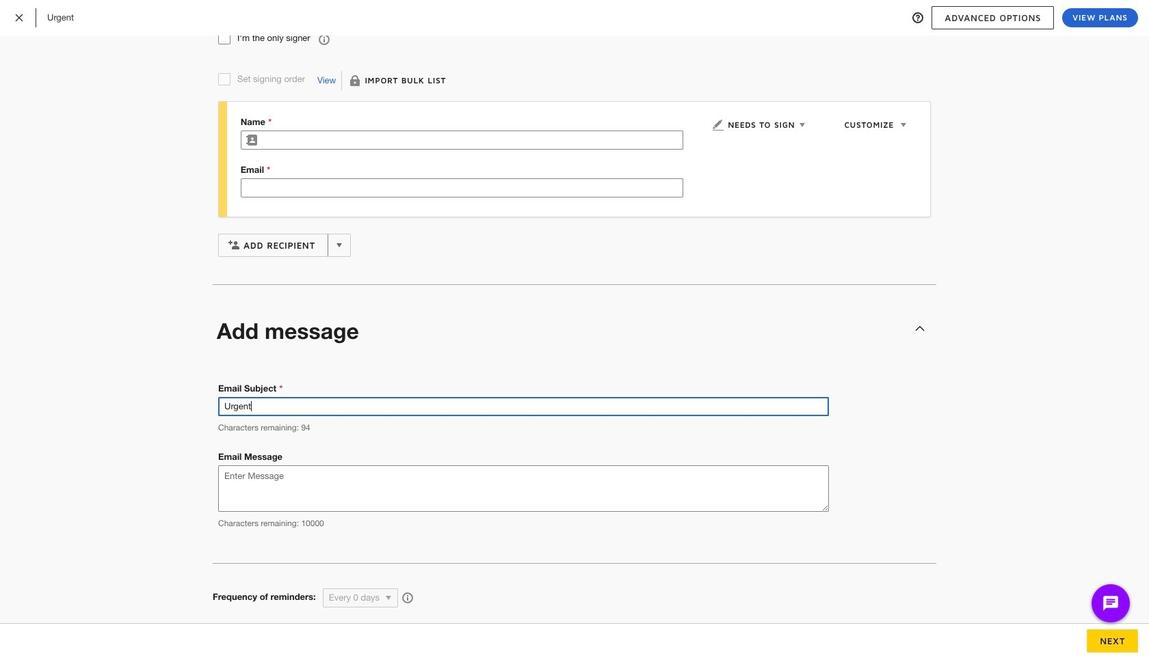 Task type: vqa. For each thing, say whether or not it's contained in the screenshot.
Enter Message text field
yes



Task type: locate. For each thing, give the bounding box(es) containing it.
Complete with Docusign: text field
[[219, 398, 828, 416]]

Enter Message text field
[[218, 466, 829, 512]]

None text field
[[262, 131, 683, 149], [241, 179, 683, 197], [262, 131, 683, 149], [241, 179, 683, 197]]



